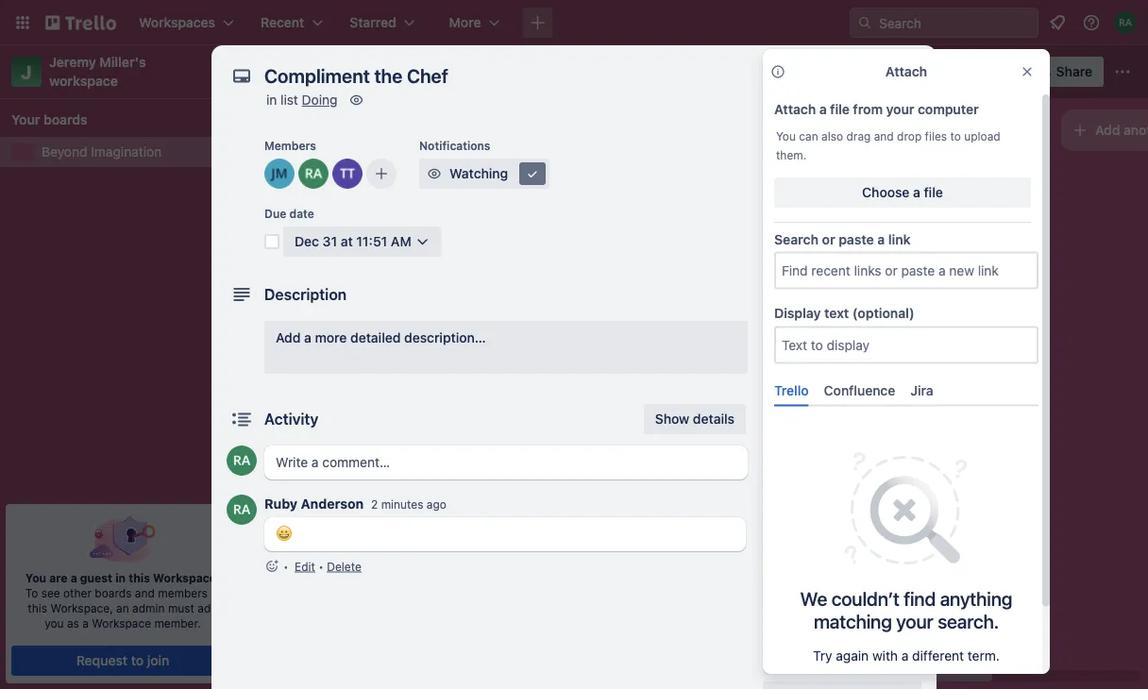 Task type: describe. For each thing, give the bounding box(es) containing it.
1 vertical spatial ups
[[866, 460, 891, 476]]

1 vertical spatial ruby anderson (rubyanderson7) image
[[227, 495, 257, 525]]

an
[[116, 602, 129, 615]]

1 vertical spatial imagination
[[91, 144, 162, 160]]

beyond imagination link
[[42, 143, 234, 162]]

dates
[[793, 272, 830, 287]]

with
[[873, 648, 898, 664]]

add a more detailed description… link
[[264, 321, 748, 374]]

ruby anderson (rubyanderson7) image right open information menu image
[[1114, 11, 1137, 34]]

custom
[[793, 385, 842, 400]]

1 horizontal spatial this
[[129, 571, 150, 585]]

1 vertical spatial terry turtle (terryturtle) image
[[476, 401, 499, 424]]

in list doing
[[266, 92, 338, 108]]

miller's
[[100, 54, 146, 70]]

term.
[[968, 648, 1000, 664]]

thinking link
[[544, 174, 763, 193]]

add down kickoff on the bottom left of page
[[295, 489, 320, 505]]

Write a comment text field
[[264, 446, 748, 480]]

boards inside you are a guest in this workspace. to see other boards and members in this workspace, an admin must add you as a workspace member.
[[95, 587, 132, 600]]

back to home image
[[45, 8, 116, 38]]

attach for attach a file from your computer
[[774, 102, 816, 117]]

2 minutes ago link
[[371, 498, 447, 511]]

your
[[11, 112, 40, 128]]

your inside we couldn't find anything matching your search.
[[897, 611, 934, 633]]

(optional)
[[853, 306, 915, 321]]

board
[[544, 64, 581, 79]]

you
[[45, 617, 64, 630]]

create from template… image
[[1020, 172, 1035, 187]]

0 vertical spatial ups
[[803, 434, 825, 447]]

add inside add anot button
[[1096, 122, 1121, 138]]

labels link
[[763, 189, 922, 219]]

and inside you are a guest in this workspace. to see other boards and members in this workspace, an admin must add you as a workspace member.
[[135, 587, 155, 600]]

edit link
[[295, 560, 315, 573]]

search
[[774, 231, 819, 247]]

0 horizontal spatial terry turtle (terryturtle) image
[[332, 159, 363, 189]]

1 horizontal spatial terry turtle (terryturtle) image
[[998, 59, 1024, 85]]

show details
[[655, 411, 735, 427]]

from
[[853, 102, 883, 117]]

2 horizontal spatial in
[[266, 92, 277, 108]]

dec 31 at 11:51 am
[[295, 234, 412, 249]]

due date
[[264, 207, 314, 220]]

button
[[822, 538, 863, 553]]

card for the bottommost add a card button
[[334, 489, 362, 505]]

workspace.
[[153, 571, 220, 585]]

kickoff meeting
[[276, 448, 371, 463]]

due
[[264, 207, 286, 220]]

a right are
[[71, 571, 77, 585]]

0 vertical spatial members
[[264, 139, 316, 152]]

sm image left thoughts
[[523, 164, 542, 183]]

delete link
[[327, 560, 362, 573]]

Board name text field
[[261, 57, 441, 87]]

1 horizontal spatial card
[[803, 131, 828, 145]]

drag
[[847, 129, 871, 143]]

find
[[904, 588, 936, 610]]

Search field
[[873, 9, 1038, 37]]

1 vertical spatial jeremy miller (jeremymiller198) image
[[718, 238, 740, 261]]

details
[[693, 411, 735, 427]]

sm image for copy
[[769, 650, 788, 669]]

must
[[168, 602, 194, 615]]

grinning image
[[276, 525, 293, 542]]

to inside you can also drag and drop files to upload them.
[[951, 129, 961, 143]]

custom fields button
[[763, 383, 922, 402]]

anything
[[940, 588, 1013, 610]]

watching
[[450, 166, 508, 181]]

copy
[[793, 651, 826, 667]]

search image
[[858, 15, 873, 30]]

member.
[[154, 617, 201, 630]]

file for choose
[[924, 185, 943, 200]]

or
[[822, 231, 836, 247]]

to for request to join
[[131, 653, 144, 669]]

add button button
[[763, 531, 922, 561]]

2 vertical spatial in
[[211, 587, 220, 600]]

ruby
[[264, 496, 298, 512]]

try
[[813, 648, 833, 664]]

text
[[825, 306, 849, 321]]

kickoff meeting link
[[276, 446, 495, 465]]

create from template… image
[[752, 285, 767, 300]]

add a card for the bottommost add a card button
[[295, 489, 362, 505]]

a up also at the top right of page
[[820, 102, 827, 117]]

join
[[147, 653, 169, 669]]

Search or paste a link field
[[776, 254, 1037, 288]]

other
[[63, 587, 92, 600]]

choose a file element
[[774, 178, 1031, 208]]

close popover image
[[1020, 64, 1035, 79]]

are
[[49, 571, 68, 585]]

11:51
[[356, 234, 387, 249]]

checklist
[[793, 234, 851, 249]]

more info image
[[771, 64, 786, 79]]

computer
[[918, 102, 979, 117]]

link
[[889, 231, 911, 247]]

workspace,
[[50, 602, 113, 615]]

add button
[[793, 538, 863, 553]]

beyond inside text box
[[270, 61, 331, 82]]

beyond imagination inside beyond imagination text box
[[270, 61, 431, 82]]

cover
[[793, 347, 830, 363]]

add
[[198, 602, 218, 615]]

a up 'labels' "link"
[[860, 171, 867, 187]]

we couldn't find anything matching your search.
[[801, 588, 1013, 633]]

your boards
[[11, 112, 88, 128]]

2
[[371, 498, 378, 511]]

add to card
[[763, 131, 828, 145]]

j
[[21, 60, 32, 83]]

description
[[264, 286, 347, 304]]

share button
[[1030, 57, 1104, 87]]

add members to card image
[[374, 164, 389, 183]]

kickoff
[[276, 448, 318, 463]]

color: purple, title: none image
[[276, 367, 314, 374]]

guest
[[80, 571, 112, 585]]

matching
[[814, 611, 892, 633]]

0 horizontal spatial in
[[115, 571, 126, 585]]

share
[[1057, 64, 1093, 79]]

your boards with 1 items element
[[11, 109, 225, 131]]

automation image
[[828, 57, 855, 83]]

members inside "link"
[[793, 158, 852, 174]]

1 vertical spatial add a card button
[[264, 482, 476, 512]]

delete
[[327, 560, 362, 573]]

0 notifications image
[[1046, 11, 1069, 34]]

cover link
[[763, 340, 922, 370]]

add up 'labels' "link"
[[831, 171, 856, 187]]

at
[[341, 234, 353, 249]]

•
[[318, 560, 324, 573]]

show
[[655, 411, 690, 427]]

date
[[289, 207, 314, 220]]



Task type: vqa. For each thing, say whether or not it's contained in the screenshot.
menu related to Collapse image
no



Task type: locate. For each thing, give the bounding box(es) containing it.
sm image inside "checklist" link
[[769, 232, 788, 251]]

1 horizontal spatial add a card
[[831, 171, 898, 187]]

card
[[803, 131, 828, 145], [870, 171, 898, 187], [334, 489, 362, 505]]

0 horizontal spatial you
[[25, 571, 46, 585]]

you are a guest in this workspace. to see other boards and members in this workspace, an admin must add you as a workspace member.
[[25, 571, 220, 630]]

a inside choose a file element
[[913, 185, 921, 200]]

1 horizontal spatial members
[[793, 158, 852, 174]]

0 horizontal spatial attach
[[774, 102, 816, 117]]

0 vertical spatial terry turtle (terryturtle) image
[[998, 59, 1024, 85]]

1 vertical spatial in
[[115, 571, 126, 585]]

1 horizontal spatial ups
[[866, 460, 891, 476]]

add a card
[[831, 171, 898, 187], [295, 489, 362, 505]]

1 vertical spatial beyond
[[42, 144, 87, 160]]

file
[[830, 102, 850, 117], [924, 185, 943, 200]]

minutes
[[381, 498, 424, 511]]

custom fields
[[793, 385, 882, 400]]

sm image for cover
[[769, 346, 788, 365]]

ups down fields on the right bottom of page
[[866, 460, 891, 476]]

meeting
[[322, 448, 371, 463]]

attachment
[[793, 309, 866, 325]]

card for the rightmost add a card button
[[870, 171, 898, 187]]

this
[[129, 571, 150, 585], [28, 602, 47, 615]]

0 vertical spatial beyond
[[270, 61, 331, 82]]

terry turtle (terryturtle) image left add members to card image
[[332, 159, 363, 189]]

see
[[41, 587, 60, 600]]

add inside add power-ups link
[[793, 460, 818, 476]]

you inside you can also drag and drop files to upload them.
[[776, 129, 796, 143]]

0 horizontal spatial card
[[334, 489, 362, 505]]

description…
[[404, 330, 486, 346]]

0 vertical spatial jeremy miller (jeremymiller198) image
[[264, 159, 295, 189]]

card left "2" in the left bottom of the page
[[334, 489, 362, 505]]

1 horizontal spatial and
[[874, 129, 894, 143]]

labels
[[793, 196, 834, 212]]

jeremy miller (jeremymiller198) image
[[973, 59, 1000, 85]]

1 vertical spatial and
[[135, 587, 155, 600]]

sm image for move
[[769, 612, 788, 631]]

None text field
[[255, 59, 878, 93]]

request
[[76, 653, 128, 669]]

your up drop
[[886, 102, 915, 117]]

add a card button
[[801, 164, 1012, 195], [264, 482, 476, 512]]

0 horizontal spatial this
[[28, 602, 47, 615]]

files
[[925, 129, 947, 143]]

sm image down beyond imagination text box
[[347, 91, 366, 110]]

sm image left labels
[[769, 195, 788, 213]]

show menu image
[[1114, 62, 1132, 81]]

2 vertical spatial card
[[334, 489, 362, 505]]

a right choose
[[913, 185, 921, 200]]

0 vertical spatial attach
[[886, 64, 928, 79]]

couldn't
[[832, 588, 900, 610]]

notifications
[[419, 139, 491, 152]]

attach
[[886, 64, 928, 79], [774, 102, 816, 117]]

tab list containing trello
[[767, 375, 1046, 407]]

1 vertical spatial members
[[793, 158, 852, 174]]

1 vertical spatial terry turtle (terryturtle) image
[[691, 238, 714, 261]]

edit • delete
[[295, 560, 362, 573]]

1 horizontal spatial attach
[[886, 64, 928, 79]]

you up to on the left of the page
[[25, 571, 46, 585]]

you for you can also drag and drop files to upload them.
[[776, 129, 796, 143]]

terry turtle (terryturtle) image
[[998, 59, 1024, 85], [691, 238, 714, 261]]

members link
[[763, 151, 922, 181]]

board button
[[512, 57, 614, 87]]

sm image for checklist
[[769, 232, 788, 251]]

add a card up 'labels' "link"
[[831, 171, 898, 187]]

sm image inside 'labels' "link"
[[769, 195, 788, 213]]

0 vertical spatial ruby anderson (rubyanderson7) image
[[298, 159, 329, 189]]

1 horizontal spatial add a card button
[[801, 164, 1012, 195]]

make template image
[[769, 688, 788, 689]]

2 horizontal spatial card
[[870, 171, 898, 187]]

request to join button
[[12, 646, 234, 676]]

0 horizontal spatial ruby anderson (rubyanderson7) image
[[227, 495, 257, 525]]

terry turtle (terryturtle) image
[[332, 159, 363, 189], [476, 401, 499, 424]]

trello
[[774, 383, 809, 398]]

attach up attach a file from your computer
[[886, 64, 928, 79]]

add up them.
[[763, 131, 785, 145]]

1 vertical spatial add a card
[[295, 489, 362, 505]]

add anot
[[1096, 122, 1148, 138]]

create board or workspace image
[[528, 13, 547, 32]]

sm image down notifications
[[425, 164, 444, 183]]

a
[[820, 102, 827, 117], [860, 171, 867, 187], [913, 185, 921, 200], [878, 231, 885, 247], [304, 330, 312, 346], [323, 489, 330, 505], [71, 571, 77, 585], [82, 617, 89, 630], [902, 648, 909, 664]]

0 vertical spatial power-
[[763, 434, 803, 447]]

primary element
[[0, 0, 1148, 45]]

0 horizontal spatial add a card
[[295, 489, 362, 505]]

sm image for watching
[[425, 164, 444, 183]]

members down also at the top right of page
[[793, 158, 852, 174]]

imagination inside text box
[[335, 61, 431, 82]]

0 horizontal spatial imagination
[[91, 144, 162, 160]]

your
[[886, 102, 915, 117], [897, 611, 934, 633]]

0 vertical spatial this
[[129, 571, 150, 585]]

1 vertical spatial power-
[[822, 460, 866, 476]]

sm image down 'add to card' at right
[[769, 157, 788, 176]]

beyond imagination up doing
[[270, 61, 431, 82]]

0 horizontal spatial members
[[264, 139, 316, 152]]

0 vertical spatial file
[[830, 102, 850, 117]]

1 horizontal spatial imagination
[[335, 61, 431, 82]]

add a card for the rightmost add a card button
[[831, 171, 898, 187]]

1 vertical spatial attach
[[774, 102, 816, 117]]

1 horizontal spatial you
[[776, 129, 796, 143]]

display text (optional)
[[774, 306, 915, 321]]

file for attach
[[830, 102, 850, 117]]

you
[[776, 129, 796, 143], [25, 571, 46, 585]]

0 horizontal spatial ups
[[803, 434, 825, 447]]

in up add
[[211, 587, 220, 600]]

0 vertical spatial terry turtle (terryturtle) image
[[332, 159, 363, 189]]

0 horizontal spatial add a card button
[[264, 482, 476, 512]]

a down kickoff meeting
[[323, 489, 330, 505]]

a right with
[[902, 648, 909, 664]]

sm image up 'make template' icon
[[769, 650, 788, 669]]

sm image for members
[[769, 157, 788, 176]]

tab list
[[767, 375, 1046, 407]]

0 horizontal spatial boards
[[43, 112, 88, 128]]

1 horizontal spatial ruby anderson (rubyanderson7) image
[[298, 159, 329, 189]]

add down power-ups
[[793, 460, 818, 476]]

jeremy miller (jeremymiller198) image up due
[[264, 159, 295, 189]]

Mark due date as complete checkbox
[[264, 234, 280, 249]]

terry turtle (terryturtle) image left share button
[[998, 59, 1024, 85]]

sm image inside copy link
[[769, 650, 788, 669]]

power- down power-ups
[[822, 460, 866, 476]]

to for add to card
[[788, 131, 800, 145]]

thoughts
[[544, 163, 596, 177]]

to left join
[[131, 653, 144, 669]]

anot
[[1124, 122, 1148, 138]]

file up also at the top right of page
[[830, 102, 850, 117]]

paste
[[839, 231, 874, 247]]

Display text (optional) field
[[776, 328, 1037, 362]]

power-
[[763, 434, 803, 447], [822, 460, 866, 476]]

ruby anderson 2 minutes ago
[[264, 496, 447, 512]]

add down automation
[[793, 538, 818, 553]]

add a more detailed description…
[[276, 330, 486, 346]]

attachment button
[[763, 302, 922, 332]]

1 vertical spatial your
[[897, 611, 934, 633]]

sm image left checklist
[[769, 232, 788, 251]]

boards up 'an' on the left of the page
[[95, 587, 132, 600]]

0 horizontal spatial file
[[830, 102, 850, 117]]

request to join
[[76, 653, 169, 669]]

ruby anderson (rubyanderson7) image up date
[[298, 159, 329, 189]]

sm image inside "cover" link
[[769, 346, 788, 365]]

to right files
[[951, 129, 961, 143]]

jeremy miller's workspace
[[49, 54, 150, 89]]

a left link
[[878, 231, 885, 247]]

ago
[[427, 498, 447, 511]]

fields
[[845, 385, 882, 400]]

color: bold red, title: "thoughts" element
[[544, 162, 596, 177]]

add a card down kickoff meeting
[[295, 489, 362, 505]]

move link
[[763, 606, 922, 637]]

0 horizontal spatial terry turtle (terryturtle) image
[[691, 238, 714, 261]]

your down find
[[897, 611, 934, 633]]

jeremy miller (jeremymiller198) image
[[264, 159, 295, 189], [718, 238, 740, 261]]

0 horizontal spatial to
[[131, 653, 144, 669]]

1 horizontal spatial boards
[[95, 587, 132, 600]]

confluence
[[824, 383, 896, 398]]

move
[[793, 613, 827, 629]]

sm image for labels
[[769, 195, 788, 213]]

2 horizontal spatial to
[[951, 129, 961, 143]]

a right as
[[82, 617, 89, 630]]

you inside you are a guest in this workspace. to see other boards and members in this workspace, an admin must add you as a workspace member.
[[25, 571, 46, 585]]

edit
[[295, 560, 315, 573]]

1 horizontal spatial jeremy miller (jeremymiller198) image
[[718, 238, 740, 261]]

drop
[[897, 129, 922, 143]]

you up them.
[[776, 129, 796, 143]]

terry turtle (terryturtle) image down thinking link
[[691, 238, 714, 261]]

and inside you can also drag and drop files to upload them.
[[874, 129, 894, 143]]

jeremy miller (jeremymiller198) image left search
[[718, 238, 740, 261]]

activity
[[264, 410, 319, 428]]

watching button
[[419, 159, 550, 189]]

sm image inside move link
[[769, 612, 788, 631]]

ruby anderson (rubyanderson7) image
[[1114, 11, 1137, 34], [949, 59, 975, 85], [744, 238, 767, 261], [227, 446, 257, 476]]

add
[[1096, 122, 1121, 138], [763, 131, 785, 145], [831, 171, 856, 187], [276, 330, 301, 346], [793, 460, 818, 476], [295, 489, 320, 505], [793, 538, 818, 553]]

beyond imagination inside beyond imagination link
[[42, 144, 162, 160]]

0 vertical spatial in
[[266, 92, 277, 108]]

filters button
[[862, 57, 935, 87]]

them.
[[776, 148, 807, 162]]

open information menu image
[[1082, 13, 1101, 32]]

detailed
[[350, 330, 401, 346]]

terry turtle (terryturtle) image up write a comment text field
[[476, 401, 499, 424]]

1 vertical spatial this
[[28, 602, 47, 615]]

attach up 'add to card' at right
[[774, 102, 816, 117]]

this up admin
[[129, 571, 150, 585]]

0 vertical spatial and
[[874, 129, 894, 143]]

beyond
[[270, 61, 331, 82], [42, 144, 87, 160]]

0 horizontal spatial beyond imagination
[[42, 144, 162, 160]]

1
[[325, 406, 330, 419]]

1 horizontal spatial to
[[788, 131, 800, 145]]

boards right your
[[43, 112, 88, 128]]

display
[[774, 306, 821, 321]]

to
[[951, 129, 961, 143], [788, 131, 800, 145], [131, 653, 144, 669]]

actions
[[763, 587, 805, 600]]

and up admin
[[135, 587, 155, 600]]

0 vertical spatial boards
[[43, 112, 88, 128]]

this down to on the left of the page
[[28, 602, 47, 615]]

try again with a different term.
[[813, 648, 1000, 664]]

1 horizontal spatial file
[[924, 185, 943, 200]]

ups up add power-ups
[[803, 434, 825, 447]]

filters
[[890, 64, 929, 79]]

1 horizontal spatial beyond imagination
[[270, 61, 431, 82]]

1 horizontal spatial terry turtle (terryturtle) image
[[476, 401, 499, 424]]

dates button
[[763, 264, 922, 295]]

0 vertical spatial add a card
[[831, 171, 898, 187]]

a inside add a more detailed description… link
[[304, 330, 312, 346]]

0 vertical spatial beyond imagination
[[270, 61, 431, 82]]

admin
[[132, 602, 165, 615]]

add left the anot
[[1096, 122, 1121, 138]]

ruby anderson (rubyanderson7) image
[[298, 159, 329, 189], [227, 495, 257, 525]]

add up color: purple, title: none image on the left
[[276, 330, 301, 346]]

beyond up 'in list doing'
[[270, 61, 331, 82]]

members down "list"
[[264, 139, 316, 152]]

sm image
[[425, 164, 444, 183], [523, 164, 542, 183], [769, 195, 788, 213], [769, 346, 788, 365], [769, 612, 788, 631]]

workspace
[[92, 617, 151, 630]]

ruby anderson (rubyanderson7) image left search
[[744, 238, 767, 261]]

doing
[[302, 92, 338, 108]]

different
[[912, 648, 964, 664]]

choose a file
[[862, 185, 943, 200]]

0 vertical spatial you
[[776, 129, 796, 143]]

we
[[801, 588, 827, 610]]

members
[[158, 587, 208, 600]]

add inside add button button
[[793, 538, 818, 553]]

list
[[281, 92, 298, 108]]

jira
[[911, 383, 934, 398]]

add anot button
[[1062, 110, 1148, 151]]

1 horizontal spatial beyond
[[270, 61, 331, 82]]

imagination down your boards with 1 items element
[[91, 144, 162, 160]]

sm image left cover
[[769, 346, 788, 365]]

attach for attach
[[886, 64, 928, 79]]

sm image
[[347, 91, 366, 110], [769, 157, 788, 176], [769, 232, 788, 251], [769, 650, 788, 669]]

1 vertical spatial you
[[25, 571, 46, 585]]

you can also drag and drop files to upload them.
[[776, 129, 1001, 162]]

imagination up doing
[[335, 61, 431, 82]]

card down you can also drag and drop files to upload them.
[[870, 171, 898, 187]]

as
[[67, 617, 79, 630]]

add reaction image
[[264, 557, 280, 576]]

0 vertical spatial card
[[803, 131, 828, 145]]

1 vertical spatial beyond imagination
[[42, 144, 162, 160]]

and right drag
[[874, 129, 894, 143]]

1 horizontal spatial in
[[211, 587, 220, 600]]

sm image inside the members "link"
[[769, 157, 788, 176]]

a left more
[[304, 330, 312, 346]]

am
[[391, 234, 412, 249]]

0 horizontal spatial and
[[135, 587, 155, 600]]

0 vertical spatial add a card button
[[801, 164, 1012, 195]]

1 vertical spatial card
[[870, 171, 898, 187]]

beyond down your boards
[[42, 144, 87, 160]]

file right choose
[[924, 185, 943, 200]]

and
[[874, 129, 894, 143], [135, 587, 155, 600]]

boards
[[43, 112, 88, 128], [95, 587, 132, 600]]

0 vertical spatial your
[[886, 102, 915, 117]]

ruby anderson (rubyanderson7) image left ruby
[[227, 495, 257, 525]]

add inside add a more detailed description… link
[[276, 330, 301, 346]]

0 horizontal spatial jeremy miller (jeremymiller198) image
[[264, 159, 295, 189]]

power- down 'trello'
[[763, 434, 803, 447]]

also
[[822, 129, 843, 143]]

1 vertical spatial file
[[924, 185, 943, 200]]

automation
[[763, 509, 827, 522]]

ruby anderson (rubyanderson7) image up computer
[[949, 59, 975, 85]]

you for you are a guest in this workspace. to see other boards and members in this workspace, an admin must add you as a workspace member.
[[25, 571, 46, 585]]

0 vertical spatial imagination
[[335, 61, 431, 82]]

card up them.
[[803, 131, 828, 145]]

0 horizontal spatial power-
[[763, 434, 803, 447]]

sm image down actions
[[769, 612, 788, 631]]

thinking
[[544, 175, 596, 191]]

to inside button
[[131, 653, 144, 669]]

ruby anderson (rubyanderson7) image left kickoff on the bottom left of page
[[227, 446, 257, 476]]

1 horizontal spatial power-
[[822, 460, 866, 476]]

in right guest
[[115, 571, 126, 585]]

beyond imagination down your boards with 1 items element
[[42, 144, 162, 160]]

1 vertical spatial boards
[[95, 587, 132, 600]]

0 horizontal spatial beyond
[[42, 144, 87, 160]]

in left "list"
[[266, 92, 277, 108]]

to up them.
[[788, 131, 800, 145]]



